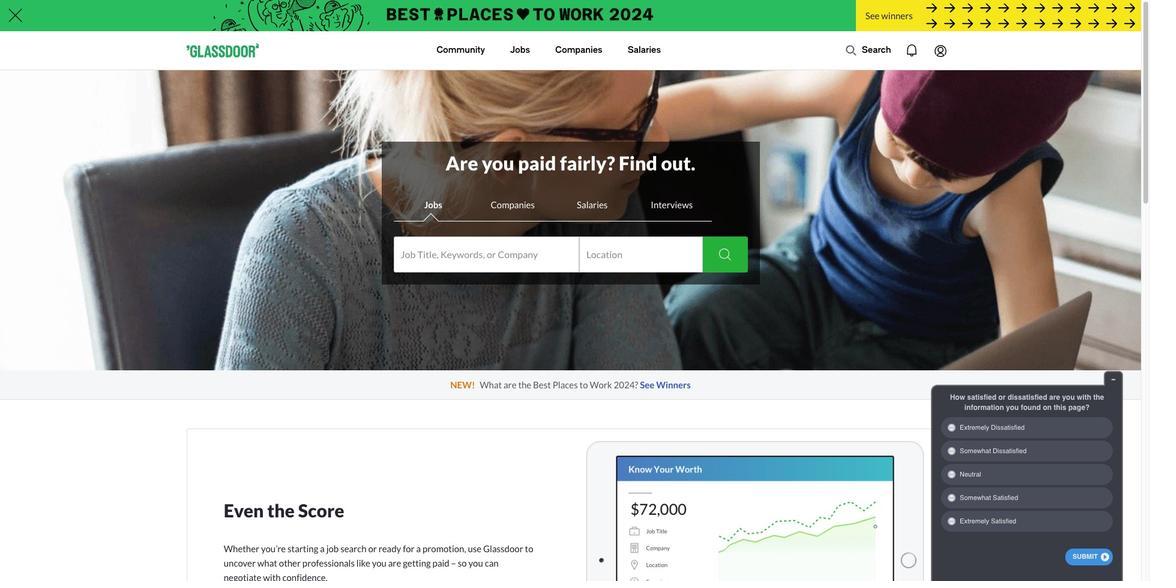Task type: describe. For each thing, give the bounding box(es) containing it.
this
[[1054, 403, 1067, 412]]

uncover
[[224, 558, 256, 568]]

with inside how satisfied or dissatisfied are you with the information you found on this page?
[[1077, 393, 1092, 402]]

satisfied for somewhat satisfied
[[993, 494, 1018, 502]]

job
[[326, 543, 339, 554]]

are inside how satisfied or dissatisfied are you with the information you found on this page?
[[1050, 393, 1060, 402]]

extremely for extremely dissatisfied
[[960, 424, 989, 432]]

0 horizontal spatial salaries
[[577, 199, 608, 210]]

–
[[451, 558, 456, 568]]

winners
[[882, 10, 913, 21]]

for
[[403, 543, 415, 554]]

new!
[[450, 379, 475, 390]]

1 horizontal spatial to
[[580, 379, 588, 390]]

whether you're starting a job search or ready for a promotion, use glassdoor to uncover what other professionals like you are getting paid – so you can negotiate with confidence.
[[224, 543, 533, 581]]

like
[[357, 558, 370, 568]]

or inside whether you're starting a job search or ready for a promotion, use glassdoor to uncover what other professionals like you are getting paid – so you can negotiate with confidence.
[[368, 543, 377, 554]]

you down dissatisfied
[[1006, 403, 1019, 412]]

negotiate
[[224, 572, 261, 581]]

1 vertical spatial see
[[640, 379, 655, 390]]

0 vertical spatial paid
[[518, 151, 556, 174]]

dissatisfied for extremely dissatisfied
[[991, 424, 1025, 432]]

1 vertical spatial companies
[[491, 199, 535, 210]]

what
[[480, 379, 502, 390]]

lottie animation container image inside 'search' button
[[845, 44, 857, 56]]

see winners link
[[856, 0, 1141, 32]]

discover salaries image
[[576, 434, 935, 581]]

extremely satisfied
[[960, 518, 1017, 525]]

homepage highlight image image
[[548, 284, 593, 299]]

1 horizontal spatial jobs
[[510, 45, 530, 55]]

0 horizontal spatial jobs
[[424, 199, 442, 210]]

submit
[[1073, 553, 1098, 561]]

1 a from the left
[[320, 543, 325, 554]]

information
[[965, 403, 1004, 412]]

0 vertical spatial see
[[866, 10, 880, 21]]

salaries link
[[628, 31, 661, 70]]

interviews
[[651, 199, 693, 210]]

how satisfied or dissatisfied are you with the information you found on this page?
[[950, 393, 1104, 412]]

page?
[[1069, 403, 1090, 412]]

none field keyword
[[394, 236, 579, 272]]

professionals
[[303, 558, 355, 568]]

work
[[590, 379, 612, 390]]

with inside whether you're starting a job search or ready for a promotion, use glassdoor to uncover what other professionals like you are getting paid – so you can negotiate with confidence.
[[263, 572, 281, 581]]

other
[[279, 558, 301, 568]]

best
[[533, 379, 551, 390]]

on
[[1043, 403, 1052, 412]]



Task type: vqa. For each thing, say whether or not it's contained in the screenshot.
or in the How satisfied or dissatisfied are you with the information you found on this page?
yes



Task type: locate. For each thing, give the bounding box(es) containing it.
0 vertical spatial the
[[518, 379, 532, 390]]

1 somewhat from the top
[[960, 447, 991, 455]]

somewhat
[[960, 447, 991, 455], [960, 494, 991, 502]]

are right what
[[504, 379, 517, 390]]

None field
[[394, 236, 579, 272], [579, 236, 703, 272]]

dissatisfied
[[991, 424, 1025, 432], [993, 447, 1027, 455]]

lottie animation container image
[[897, 36, 926, 65], [926, 36, 955, 65], [845, 44, 857, 56]]

are inside whether you're starting a job search or ready for a promotion, use glassdoor to uncover what other professionals like you are getting paid – so you can negotiate with confidence.
[[388, 558, 401, 568]]

you're
[[261, 543, 286, 554]]

whether
[[224, 543, 259, 554]]

1 vertical spatial the
[[1094, 393, 1104, 402]]

search
[[341, 543, 367, 554]]

2 horizontal spatial the
[[1094, 393, 1104, 402]]

0 vertical spatial dissatisfied
[[991, 424, 1025, 432]]

are up this
[[1050, 393, 1060, 402]]

you
[[482, 151, 515, 174], [1062, 393, 1075, 402], [1006, 403, 1019, 412], [372, 558, 387, 568], [469, 558, 483, 568]]

jobs link
[[510, 31, 530, 70]]

new! what are the best places to work 2024? see winners
[[450, 379, 691, 390]]

extremely down information
[[960, 424, 989, 432]]

a left job
[[320, 543, 325, 554]]

0 vertical spatial satisfied
[[993, 494, 1018, 502]]

0 horizontal spatial with
[[263, 572, 281, 581]]

2 somewhat from the top
[[960, 494, 991, 502]]

satisfied for extremely satisfied
[[991, 518, 1017, 525]]

are you paid fairly? find out.
[[446, 151, 696, 174]]

paid left –
[[433, 558, 450, 568]]

satisfied
[[968, 393, 997, 402]]

somewhat up neutral
[[960, 447, 991, 455]]

satisfied up extremely satisfied
[[993, 494, 1018, 502]]

0 vertical spatial jobs
[[510, 45, 530, 55]]

or
[[999, 393, 1006, 402], [368, 543, 377, 554]]

2 extremely from the top
[[960, 518, 989, 525]]

with down what
[[263, 572, 281, 581]]

0 horizontal spatial paid
[[433, 558, 450, 568]]

0 horizontal spatial the
[[267, 499, 295, 521]]

0 vertical spatial somewhat
[[960, 447, 991, 455]]

use
[[468, 543, 482, 554]]

to
[[580, 379, 588, 390], [525, 543, 533, 554]]

0 vertical spatial with
[[1077, 393, 1092, 402]]

companies link
[[555, 31, 603, 70]]

are
[[446, 151, 478, 174]]

1 vertical spatial paid
[[433, 558, 450, 568]]

the inside how satisfied or dissatisfied are you with the information you found on this page?
[[1094, 393, 1104, 402]]

satisfied down somewhat satisfied
[[991, 518, 1017, 525]]

paid inside whether you're starting a job search or ready for a promotion, use glassdoor to uncover what other professionals like you are getting paid – so you can negotiate with confidence.
[[433, 558, 450, 568]]

somewhat for somewhat dissatisfied
[[960, 447, 991, 455]]

companies right jobs 'link'
[[555, 45, 603, 55]]

or inside how satisfied or dissatisfied are you with the information you found on this page?
[[999, 393, 1006, 402]]

neutral
[[960, 471, 981, 479]]

2024?
[[614, 379, 638, 390]]

1 vertical spatial are
[[1050, 393, 1060, 402]]

out.
[[661, 151, 696, 174]]

dissatisfied for somewhat dissatisfied
[[993, 447, 1027, 455]]

2 horizontal spatial are
[[1050, 393, 1060, 402]]

1 horizontal spatial salaries
[[628, 45, 661, 55]]

score
[[298, 499, 344, 521]]

can
[[485, 558, 499, 568]]

with up the page?
[[1077, 393, 1092, 402]]

community
[[437, 45, 485, 55]]

search
[[862, 45, 891, 55]]

companies
[[555, 45, 603, 55], [491, 199, 535, 210]]

a
[[320, 543, 325, 554], [416, 543, 421, 554]]

ready
[[379, 543, 401, 554]]

0 vertical spatial or
[[999, 393, 1006, 402]]

see right 2024?
[[640, 379, 655, 390]]

you right like
[[372, 558, 387, 568]]

Keyword field
[[401, 236, 572, 272]]

glassdoor
[[483, 543, 523, 554]]

0 horizontal spatial companies
[[491, 199, 535, 210]]

how
[[950, 393, 966, 402]]

getting
[[403, 558, 431, 568]]

find
[[619, 151, 657, 174]]

0 horizontal spatial or
[[368, 543, 377, 554]]

lottie animation container image
[[389, 31, 437, 69], [389, 31, 437, 69], [897, 36, 926, 65], [926, 36, 955, 65], [845, 44, 857, 56]]

the
[[518, 379, 532, 390], [1094, 393, 1104, 402], [267, 499, 295, 521]]

community link
[[437, 31, 485, 70]]

confidence.
[[283, 572, 328, 581]]

1 extremely from the top
[[960, 424, 989, 432]]

even the score
[[224, 499, 344, 521]]

1 vertical spatial somewhat
[[960, 494, 991, 502]]

extremely
[[960, 424, 989, 432], [960, 518, 989, 525]]

1 horizontal spatial a
[[416, 543, 421, 554]]

2 a from the left
[[416, 543, 421, 554]]

2 none field from the left
[[579, 236, 703, 272]]

extremely dissatisfied
[[960, 424, 1025, 432]]

1 horizontal spatial paid
[[518, 151, 556, 174]]

search button
[[839, 38, 897, 62]]

see
[[866, 10, 880, 21], [640, 379, 655, 390]]

a right for
[[416, 543, 421, 554]]

none field location
[[579, 236, 703, 272]]

or right the satisfied
[[999, 393, 1006, 402]]

1 vertical spatial with
[[263, 572, 281, 581]]

what
[[258, 558, 277, 568]]

or up like
[[368, 543, 377, 554]]

1 horizontal spatial or
[[999, 393, 1006, 402]]

dissatisfied
[[1008, 393, 1048, 402]]

companies up keyword field
[[491, 199, 535, 210]]

are down ready
[[388, 558, 401, 568]]

0 vertical spatial to
[[580, 379, 588, 390]]

lottie animation container image inside 'search' button
[[845, 44, 857, 56]]

extremely for extremely satisfied
[[960, 518, 989, 525]]

1 horizontal spatial with
[[1077, 393, 1092, 402]]

0 horizontal spatial are
[[388, 558, 401, 568]]

0 vertical spatial salaries
[[628, 45, 661, 55]]

1 vertical spatial satisfied
[[991, 518, 1017, 525]]

you right the are on the top left of the page
[[482, 151, 515, 174]]

winners
[[656, 379, 691, 390]]

to inside whether you're starting a job search or ready for a promotion, use glassdoor to uncover what other professionals like you are getting paid – so you can negotiate with confidence.
[[525, 543, 533, 554]]

0 horizontal spatial see
[[640, 379, 655, 390]]

salaries
[[628, 45, 661, 55], [577, 199, 608, 210]]

to right 'glassdoor'
[[525, 543, 533, 554]]

1 horizontal spatial are
[[504, 379, 517, 390]]

you right so
[[469, 558, 483, 568]]

1 horizontal spatial the
[[518, 379, 532, 390]]

0 vertical spatial companies
[[555, 45, 603, 55]]

see left winners at the right top of the page
[[866, 10, 880, 21]]

1 none field from the left
[[394, 236, 579, 272]]

1 vertical spatial dissatisfied
[[993, 447, 1027, 455]]

somewhat satisfied
[[960, 494, 1018, 502]]

2 vertical spatial are
[[388, 558, 401, 568]]

are
[[504, 379, 517, 390], [1050, 393, 1060, 402], [388, 558, 401, 568]]

paid left fairly?
[[518, 151, 556, 174]]

you up this
[[1062, 393, 1075, 402]]

0 vertical spatial are
[[504, 379, 517, 390]]

2 vertical spatial the
[[267, 499, 295, 521]]

1 vertical spatial jobs
[[424, 199, 442, 210]]

somewhat dissatisfied
[[960, 447, 1027, 455]]

dissatisfied up 'somewhat dissatisfied'
[[991, 424, 1025, 432]]

fairly?
[[560, 151, 615, 174]]

paid
[[518, 151, 556, 174], [433, 558, 450, 568]]

satisfied
[[993, 494, 1018, 502], [991, 518, 1017, 525]]

1 vertical spatial extremely
[[960, 518, 989, 525]]

starting
[[288, 543, 318, 554]]

promotion,
[[423, 543, 466, 554]]

even
[[224, 499, 264, 521]]

to left work at right
[[580, 379, 588, 390]]

0 horizontal spatial a
[[320, 543, 325, 554]]

1 horizontal spatial see
[[866, 10, 880, 21]]

found
[[1021, 403, 1041, 412]]

1 horizontal spatial companies
[[555, 45, 603, 55]]

dissatisfied down extremely dissatisfied
[[993, 447, 1027, 455]]

extremely down somewhat satisfied
[[960, 518, 989, 525]]

see winners
[[866, 10, 913, 21]]

with
[[1077, 393, 1092, 402], [263, 572, 281, 581]]

1 vertical spatial salaries
[[577, 199, 608, 210]]

jobs
[[510, 45, 530, 55], [424, 199, 442, 210]]

Location field
[[587, 236, 696, 272]]

so
[[458, 558, 467, 568]]

somewhat for somewhat satisfied
[[960, 494, 991, 502]]

places
[[553, 379, 578, 390]]

0 vertical spatial extremely
[[960, 424, 989, 432]]

somewhat down neutral
[[960, 494, 991, 502]]

1 vertical spatial to
[[525, 543, 533, 554]]

1 vertical spatial or
[[368, 543, 377, 554]]

0 horizontal spatial to
[[525, 543, 533, 554]]



